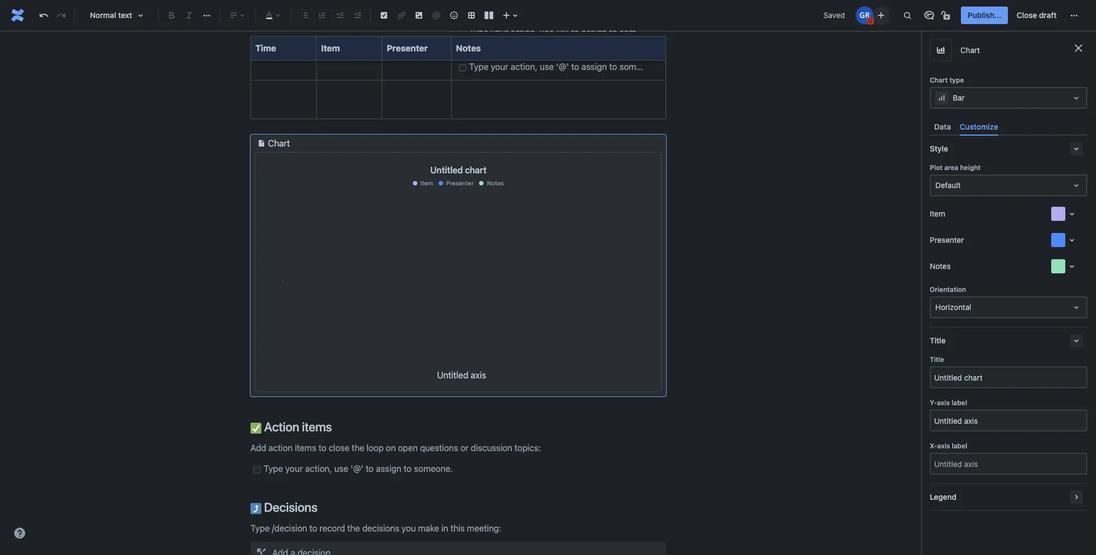 Task type: locate. For each thing, give the bounding box(es) containing it.
1 vertical spatial chart image
[[255, 137, 268, 150]]

title
[[931, 336, 946, 345], [931, 356, 945, 364]]

open image inside chart type element
[[1071, 91, 1084, 105]]

chart type element
[[931, 87, 1088, 109]]

publish...
[[969, 10, 1002, 20]]

1 vertical spatial presenter
[[446, 180, 474, 187]]

2 collapse image from the top
[[1071, 335, 1084, 348]]

1 vertical spatial item
[[421, 180, 433, 187]]

orientation element
[[931, 297, 1088, 319]]

open image up the item icon at the top right
[[1071, 179, 1084, 192]]

2 horizontal spatial chart
[[961, 46, 981, 55]]

1 vertical spatial collapse image
[[1071, 335, 1084, 348]]

close draft button
[[1011, 7, 1064, 24]]

0 vertical spatial label
[[952, 399, 968, 407]]

item image
[[1066, 208, 1079, 221]]

chart inside editable content region
[[268, 139, 290, 149]]

draft
[[1040, 10, 1058, 20]]

editable content region
[[233, 0, 684, 556]]

open image down close icon
[[1071, 91, 1084, 105]]

outdent ⇧tab image
[[333, 9, 346, 22]]

more formatting image
[[200, 9, 213, 22]]

1 open image from the top
[[1071, 91, 1084, 105]]

1 axis from the top
[[938, 399, 951, 407]]

0 vertical spatial chart
[[961, 46, 981, 55]]

2 vertical spatial presenter
[[931, 235, 965, 245]]

close
[[1017, 10, 1038, 20]]

1 vertical spatial axis
[[938, 442, 951, 451]]

:arrow_heading_up: image
[[251, 504, 262, 515]]

:white_check_mark: image
[[251, 423, 262, 434], [251, 423, 262, 434]]

title down horizontal
[[931, 336, 946, 345]]

2 vertical spatial notes
[[931, 262, 951, 271]]

normal
[[90, 10, 116, 20]]

1 collapse image from the top
[[1071, 142, 1084, 156]]

plot area height
[[931, 164, 981, 172]]

presenter
[[387, 43, 428, 53], [446, 180, 474, 187], [931, 235, 965, 245]]

0 horizontal spatial presenter
[[387, 43, 428, 53]]

collapse image for style
[[1071, 142, 1084, 156]]

2 axis from the top
[[938, 442, 951, 451]]

bar chart image
[[936, 91, 949, 105]]

0 horizontal spatial chart
[[268, 139, 290, 149]]

presenter down untitled chart
[[446, 180, 474, 187]]

xychart image
[[256, 190, 662, 381]]

axis
[[938, 399, 951, 407], [938, 442, 951, 451]]

orientation
[[931, 286, 967, 294]]

action items
[[262, 420, 332, 434]]

decision image
[[253, 545, 270, 556]]

notes
[[456, 43, 481, 53], [487, 180, 504, 187], [931, 262, 951, 271]]

decisions
[[262, 500, 318, 515]]

plot
[[931, 164, 943, 172]]

invite to edit image
[[875, 8, 889, 22]]

chart
[[961, 46, 981, 55], [931, 76, 949, 84], [268, 139, 290, 149]]

presenter down link "icon"
[[387, 43, 428, 53]]

normal text
[[90, 10, 132, 20]]

label for y-axis label
[[952, 399, 968, 407]]

0 vertical spatial notes
[[456, 43, 481, 53]]

1 vertical spatial chart
[[931, 76, 949, 84]]

2 open image from the top
[[1071, 179, 1084, 192]]

1 vertical spatial notes
[[487, 180, 504, 187]]

data
[[935, 122, 952, 131]]

:arrow_heading_up: image
[[251, 504, 262, 515]]

default
[[936, 181, 961, 190]]

item down untitled
[[421, 180, 433, 187]]

Chart type text field
[[936, 93, 938, 103]]

2 horizontal spatial notes
[[931, 262, 951, 271]]

help image
[[13, 527, 26, 540]]

0 vertical spatial axis
[[938, 399, 951, 407]]

y-
[[931, 399, 938, 407]]

0 horizontal spatial chart image
[[255, 137, 268, 150]]

item
[[321, 43, 340, 53], [421, 180, 433, 187], [931, 209, 946, 219]]

action
[[264, 420, 300, 434]]

item down numbered list ⌘⇧7 image
[[321, 43, 340, 53]]

style
[[931, 144, 949, 153]]

1 horizontal spatial chart image
[[935, 44, 948, 57]]

open image inside plot area height element
[[1071, 179, 1084, 192]]

title up "y-"
[[931, 356, 945, 364]]

axis down y-axis label at the right
[[938, 442, 951, 451]]

0 vertical spatial collapse image
[[1071, 142, 1084, 156]]

redo ⌘⇧z image
[[55, 9, 68, 22]]

0 vertical spatial chart image
[[935, 44, 948, 57]]

0 vertical spatial title
[[931, 336, 946, 345]]

item down plot area height text box
[[931, 209, 946, 219]]

collapse image
[[1071, 142, 1084, 156], [1071, 335, 1084, 348]]

label right x-
[[953, 442, 968, 451]]

open image for chart type
[[1071, 91, 1084, 105]]

close image
[[1073, 42, 1086, 55]]

label
[[952, 399, 968, 407], [953, 442, 968, 451]]

legend
[[931, 493, 957, 502]]

1 vertical spatial title
[[931, 356, 945, 364]]

open image
[[1071, 91, 1084, 105], [1071, 179, 1084, 192]]

confluence image
[[9, 7, 26, 24]]

1 horizontal spatial item
[[421, 180, 433, 187]]

type
[[950, 76, 965, 84]]

1 vertical spatial open image
[[1071, 179, 1084, 192]]

0 vertical spatial item
[[321, 43, 340, 53]]

Title text field
[[932, 368, 1087, 388]]

2 horizontal spatial item
[[931, 209, 946, 219]]

label for x-axis label
[[953, 442, 968, 451]]

bold ⌘b image
[[165, 9, 178, 22]]

axis up x-axis label
[[938, 399, 951, 407]]

presenter up orientation
[[931, 235, 965, 245]]

customize
[[961, 122, 999, 131]]

chart image
[[935, 44, 948, 57], [255, 137, 268, 150]]

0 vertical spatial presenter
[[387, 43, 428, 53]]

add image, video, or file image
[[413, 9, 426, 22]]

1 vertical spatial label
[[953, 442, 968, 451]]

label right "y-"
[[952, 399, 968, 407]]

0 vertical spatial open image
[[1071, 91, 1084, 105]]

no restrictions image
[[941, 9, 954, 22]]

2 title from the top
[[931, 356, 945, 364]]

2 vertical spatial item
[[931, 209, 946, 219]]

tab list
[[931, 118, 1088, 136]]

normal text button
[[79, 3, 154, 27]]

greg robinson image
[[857, 7, 874, 24]]

0 horizontal spatial item
[[321, 43, 340, 53]]

comment icon image
[[924, 9, 937, 22]]

2 vertical spatial chart
[[268, 139, 290, 149]]



Task type: vqa. For each thing, say whether or not it's contained in the screenshot.
left Presenter
yes



Task type: describe. For each thing, give the bounding box(es) containing it.
find and replace image
[[902, 9, 915, 22]]

open image for plot area height
[[1071, 179, 1084, 192]]

link image
[[395, 9, 408, 22]]

close draft
[[1017, 10, 1058, 20]]

0 horizontal spatial notes
[[456, 43, 481, 53]]

emoji image
[[448, 9, 461, 22]]

undo ⌘z image
[[37, 9, 50, 22]]

confluence image
[[9, 7, 26, 24]]

numbered list ⌘⇧7 image
[[316, 9, 329, 22]]

horizontal
[[936, 303, 972, 312]]

chart image for chart
[[935, 44, 948, 57]]

bar
[[954, 93, 965, 102]]

area
[[945, 164, 959, 172]]

layouts image
[[483, 9, 496, 22]]

italic ⌘i image
[[183, 9, 196, 22]]

2 horizontal spatial presenter
[[931, 235, 965, 245]]

time
[[256, 43, 276, 53]]

axis for x-
[[938, 442, 951, 451]]

chart for untitled chart
[[268, 139, 290, 149]]

table image
[[465, 9, 478, 22]]

expand image
[[1071, 491, 1084, 504]]

untitled chart
[[431, 166, 487, 175]]

chart for chart type
[[961, 46, 981, 55]]

saved
[[824, 10, 846, 20]]

height
[[961, 164, 981, 172]]

notes image
[[1066, 260, 1079, 273]]

plot area height element
[[931, 175, 1088, 197]]

untitled
[[431, 166, 463, 175]]

more image
[[1068, 9, 1082, 22]]

collapse image for title
[[1071, 335, 1084, 348]]

action item image
[[378, 9, 391, 22]]

Plot area height text field
[[936, 180, 938, 191]]

X-axis label text field
[[932, 454, 1087, 474]]

1 horizontal spatial presenter
[[446, 180, 474, 187]]

1 title from the top
[[931, 336, 946, 345]]

chart image for untitled
[[255, 137, 268, 150]]

indent tab image
[[351, 9, 364, 22]]

tab list containing data
[[931, 118, 1088, 136]]

mention image
[[430, 9, 443, 22]]

items
[[302, 420, 332, 434]]

x-axis label
[[931, 442, 968, 451]]

1 horizontal spatial chart
[[931, 76, 949, 84]]

chart type
[[931, 76, 965, 84]]

presenter image
[[1066, 234, 1079, 247]]

Y-axis label text field
[[932, 411, 1087, 431]]

1 horizontal spatial notes
[[487, 180, 504, 187]]

x-
[[931, 442, 938, 451]]

axis for y-
[[938, 399, 951, 407]]

text
[[118, 10, 132, 20]]

open image
[[1071, 301, 1084, 314]]

y-axis label
[[931, 399, 968, 407]]

publish... button
[[962, 7, 1009, 24]]

bullet list ⌘⇧8 image
[[298, 9, 311, 22]]

chart
[[465, 166, 487, 175]]



